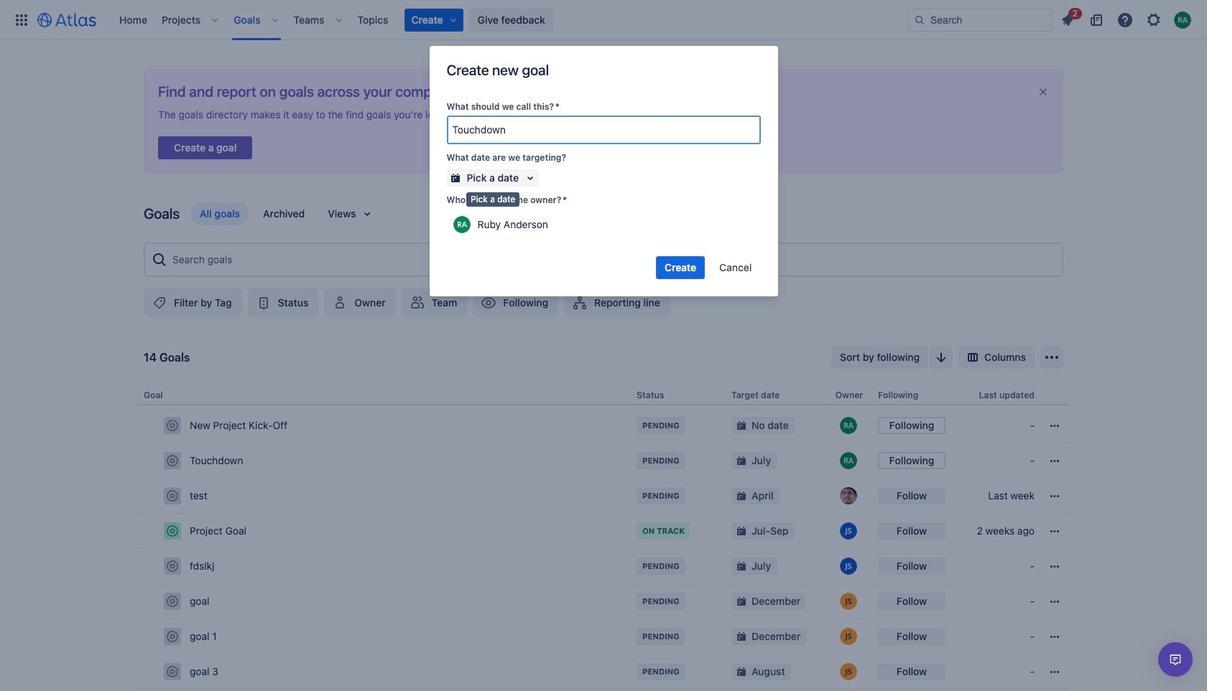 Task type: vqa. For each thing, say whether or not it's contained in the screenshot.
NOTIFICATIONS icon
no



Task type: locate. For each thing, give the bounding box(es) containing it.
status image
[[255, 295, 272, 312]]

None field
[[448, 117, 759, 143]]

help image
[[1117, 11, 1134, 28]]

tooltip
[[466, 193, 520, 207]]

None search field
[[908, 8, 1052, 31]]

Search field
[[908, 8, 1052, 31]]

reverse sort order image
[[933, 349, 950, 366]]

open intercom messenger image
[[1167, 652, 1184, 669]]

top element
[[9, 0, 908, 40]]

banner
[[0, 0, 1207, 40]]

search image
[[914, 14, 925, 26]]

following image
[[480, 295, 497, 312]]



Task type: describe. For each thing, give the bounding box(es) containing it.
label image
[[151, 295, 168, 312]]

Search goals field
[[168, 247, 1056, 273]]

close banner image
[[1038, 86, 1049, 98]]

search goals image
[[151, 251, 168, 269]]



